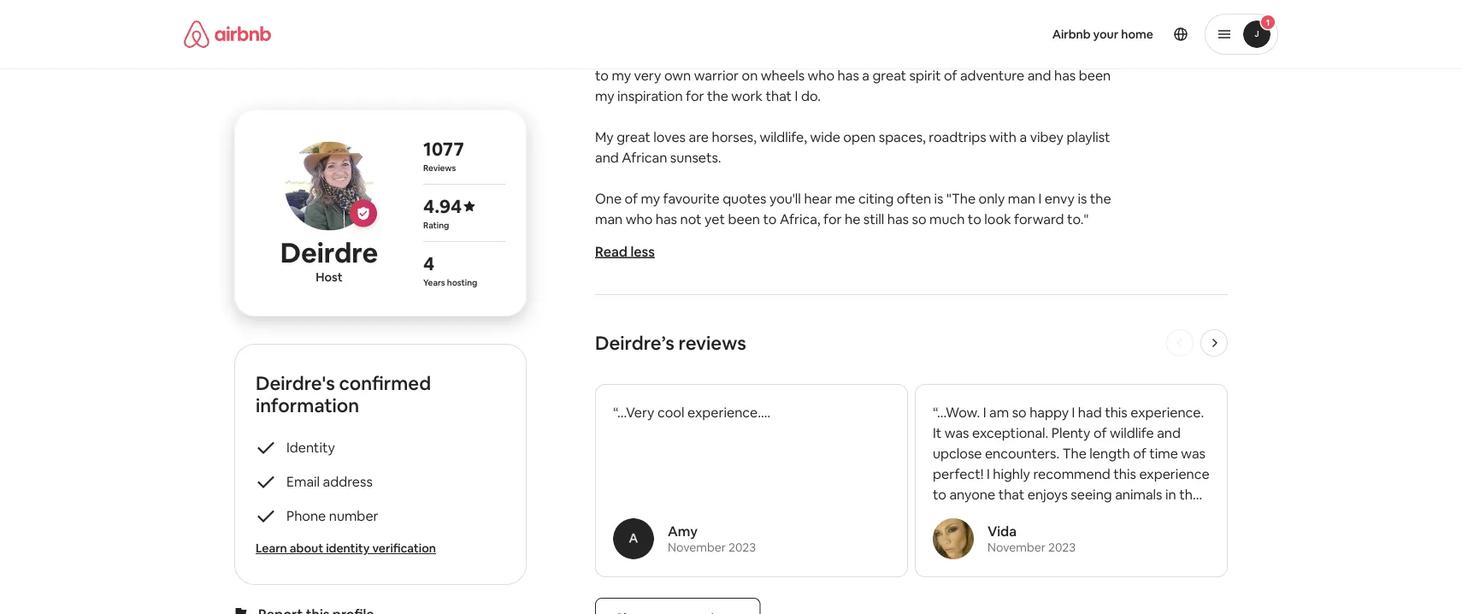 Task type: describe. For each thing, give the bounding box(es) containing it.
had
[[1078, 403, 1102, 421]]

hosting
[[447, 277, 477, 288]]

airbnb your home
[[1052, 27, 1154, 42]]

learn about identity verification
[[256, 540, 436, 556]]

learn about identity verification button
[[256, 540, 505, 557]]

seeing
[[1071, 485, 1112, 503]]

must
[[1009, 526, 1040, 544]]

deirdre host
[[280, 235, 378, 284]]

4 years hosting
[[423, 251, 477, 288]]

0 vertical spatial of
[[1094, 424, 1107, 441]]

information
[[256, 393, 359, 417]]

animals
[[1115, 485, 1163, 503]]

vida
[[988, 522, 1017, 540]]

2023 for amy
[[729, 540, 756, 555]]

perfect!
[[933, 465, 984, 482]]

encounters.
[[985, 444, 1060, 462]]

home
[[1121, 27, 1154, 42]]

confirmed
[[339, 371, 431, 395]]

0 vertical spatial it
[[933, 424, 942, 441]]

1077
[[423, 136, 464, 161]]

phone
[[286, 507, 326, 524]]

airbnb your home link
[[1042, 16, 1164, 52]]

address
[[323, 472, 373, 490]]

amy
[[668, 522, 698, 540]]

your
[[1093, 27, 1119, 42]]

wildlife
[[1110, 424, 1154, 441]]

november for amy
[[668, 540, 726, 555]]

anyone
[[950, 485, 996, 503]]

riding.
[[1057, 506, 1096, 523]]

in
[[1166, 485, 1176, 503]]

vida user profile image
[[933, 518, 974, 559]]

airbnb
[[1052, 27, 1091, 42]]

"…very cool experience.…
[[613, 403, 771, 421]]

deirdre
[[280, 235, 378, 271]]

think
[[1145, 506, 1177, 523]]

host
[[316, 269, 343, 284]]

length
[[1090, 444, 1130, 462]]

i left had
[[1072, 403, 1075, 421]]

tour.
[[997, 547, 1025, 564]]

reviews
[[423, 162, 456, 173]]

"…wow. i am so happy i had this experience. it was exceptional. plenty of wildlife and upclose encounters. the length of time was perfect! i highly recommend this experience to anyone that enjoys seeing animals in the wild and horseback riding. do not think twice. it is a must do. deidre was an awesome tour. thank you!…
[[933, 403, 1210, 564]]

you!…
[[1070, 547, 1105, 564]]

deirdre's confirmed information
[[256, 371, 431, 417]]

am
[[990, 403, 1009, 421]]

deirdre's
[[256, 371, 335, 395]]

2023 for vida
[[1048, 540, 1076, 555]]

november for vida
[[988, 540, 1046, 555]]

awesome
[[933, 547, 994, 564]]

email address
[[286, 472, 373, 490]]

wild
[[933, 506, 958, 523]]

0 vertical spatial and
[[1157, 424, 1181, 441]]

an
[[1139, 526, 1154, 544]]

4.94
[[423, 194, 462, 218]]

1077 reviews
[[423, 136, 464, 173]]

profile element
[[752, 0, 1279, 68]]

about
[[290, 540, 323, 556]]

experience.
[[1131, 403, 1204, 421]]

rating
[[423, 219, 449, 230]]

enjoys
[[1028, 485, 1068, 503]]

experience
[[1139, 465, 1210, 482]]

amy november 2023
[[668, 522, 756, 555]]

0 horizontal spatial was
[[945, 424, 969, 441]]

1 horizontal spatial it
[[974, 526, 983, 544]]

1 button
[[1205, 14, 1279, 55]]



Task type: locate. For each thing, give the bounding box(es) containing it.
reviews
[[679, 331, 746, 355]]

of down wildlife
[[1133, 444, 1147, 462]]

november inside vida november 2023
[[988, 540, 1046, 555]]

1 horizontal spatial of
[[1133, 444, 1147, 462]]

a
[[998, 526, 1006, 544]]

this up wildlife
[[1105, 403, 1128, 421]]

to
[[933, 485, 947, 503]]

and down experience.
[[1157, 424, 1181, 441]]

do
[[1099, 506, 1118, 523]]

email
[[286, 472, 320, 490]]

is
[[986, 526, 995, 544]]

phone number
[[286, 507, 378, 524]]

1 vertical spatial of
[[1133, 444, 1147, 462]]

verified host image
[[357, 207, 370, 220]]

of
[[1094, 424, 1107, 441], [1133, 444, 1147, 462]]

twice.
[[933, 526, 971, 544]]

0 horizontal spatial 2023
[[729, 540, 756, 555]]

"…wow.
[[933, 403, 980, 421]]

was down "…wow.
[[945, 424, 969, 441]]

this
[[1105, 403, 1128, 421], [1114, 465, 1136, 482]]

1 horizontal spatial was
[[1111, 526, 1136, 544]]

so
[[1012, 403, 1027, 421]]

verification
[[372, 540, 436, 556]]

the
[[1063, 444, 1087, 462]]

was
[[945, 424, 969, 441], [1181, 444, 1206, 462], [1111, 526, 1136, 544]]

read less button
[[595, 242, 655, 260]]

0 vertical spatial this
[[1105, 403, 1128, 421]]

2 vertical spatial was
[[1111, 526, 1136, 544]]

deirdre user profile image
[[285, 142, 374, 231], [285, 142, 374, 231]]

this up animals
[[1114, 465, 1136, 482]]

years
[[423, 277, 445, 288]]

1 vertical spatial and
[[961, 506, 985, 523]]

horseback
[[988, 506, 1054, 523]]

1 vertical spatial this
[[1114, 465, 1136, 482]]

read less
[[595, 242, 655, 260]]

upclose
[[933, 444, 982, 462]]

vida november 2023
[[988, 522, 1076, 555]]

1
[[1266, 17, 1270, 28]]

thank
[[1028, 547, 1067, 564]]

less
[[631, 242, 655, 260]]

was up experience
[[1181, 444, 1206, 462]]

1 vertical spatial was
[[1181, 444, 1206, 462]]

1 horizontal spatial and
[[1157, 424, 1181, 441]]

1 november from the left
[[668, 540, 726, 555]]

highly
[[993, 465, 1030, 482]]

learn
[[256, 540, 287, 556]]

4
[[423, 251, 435, 275]]

it down "…wow.
[[933, 424, 942, 441]]

number
[[329, 507, 378, 524]]

and down the anyone
[[961, 506, 985, 523]]

"…very
[[613, 403, 655, 421]]

2 2023 from the left
[[1048, 540, 1076, 555]]

0 vertical spatial was
[[945, 424, 969, 441]]

do.
[[1043, 526, 1063, 544]]

and
[[1157, 424, 1181, 441], [961, 506, 985, 523]]

happy
[[1030, 403, 1069, 421]]

exceptional.
[[972, 424, 1049, 441]]

deirdre's
[[595, 331, 675, 355]]

plenty
[[1052, 424, 1091, 441]]

0 horizontal spatial it
[[933, 424, 942, 441]]

it left is
[[974, 526, 983, 544]]

2 horizontal spatial was
[[1181, 444, 1206, 462]]

0 horizontal spatial november
[[668, 540, 726, 555]]

deidre
[[1066, 526, 1108, 544]]

i left am
[[983, 403, 987, 421]]

2 november from the left
[[988, 540, 1046, 555]]

that
[[999, 485, 1025, 503]]

1 vertical spatial it
[[974, 526, 983, 544]]

november
[[668, 540, 726, 555], [988, 540, 1046, 555]]

2023 inside vida november 2023
[[1048, 540, 1076, 555]]

not
[[1121, 506, 1142, 523]]

the
[[1179, 485, 1201, 503]]

1 horizontal spatial november
[[988, 540, 1046, 555]]

cool
[[658, 403, 685, 421]]

0 horizontal spatial and
[[961, 506, 985, 523]]

read
[[595, 242, 628, 260]]

i left highly
[[987, 465, 990, 482]]

identity
[[286, 438, 335, 456]]

deirdre's reviews
[[595, 331, 746, 355]]

was down not
[[1111, 526, 1136, 544]]

1 2023 from the left
[[729, 540, 756, 555]]

2023
[[729, 540, 756, 555], [1048, 540, 1076, 555]]

1 horizontal spatial 2023
[[1048, 540, 1076, 555]]

experience.…
[[688, 403, 771, 421]]

identity
[[326, 540, 370, 556]]

amy user profile image
[[613, 518, 654, 559], [613, 518, 654, 559]]

it
[[933, 424, 942, 441], [974, 526, 983, 544]]

of up length
[[1094, 424, 1107, 441]]

vida user profile image
[[933, 518, 974, 559]]

2023 inside 'amy november 2023'
[[729, 540, 756, 555]]

time
[[1150, 444, 1178, 462]]

0 horizontal spatial of
[[1094, 424, 1107, 441]]

i
[[983, 403, 987, 421], [1072, 403, 1075, 421], [987, 465, 990, 482]]

november inside 'amy november 2023'
[[668, 540, 726, 555]]

recommend
[[1033, 465, 1111, 482]]



Task type: vqa. For each thing, say whether or not it's contained in the screenshot.
9 to the right
no



